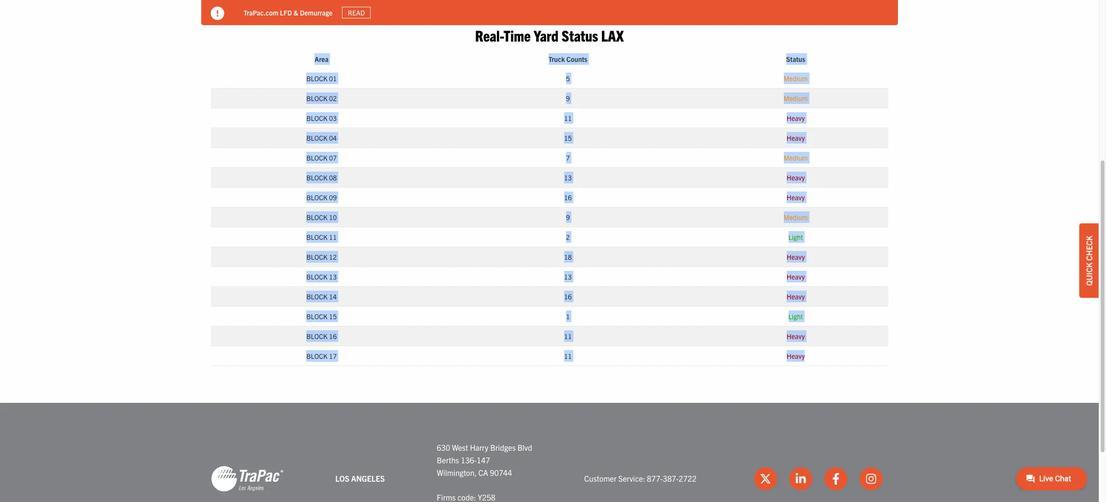 Task type: locate. For each thing, give the bounding box(es) containing it.
block for block 17
[[307, 352, 328, 361]]

1 vertical spatial status
[[787, 55, 806, 64]]

2 block from the top
[[307, 94, 328, 103]]

11
[[564, 114, 572, 123], [329, 233, 337, 242], [564, 332, 572, 341], [564, 352, 572, 361]]

block left 08
[[307, 174, 328, 182]]

0 vertical spatial light
[[789, 233, 804, 242]]

1 horizontal spatial 15
[[564, 134, 572, 143]]

1 block from the top
[[307, 74, 328, 83]]

2722
[[679, 474, 697, 484]]

9 block from the top
[[307, 233, 328, 242]]

13 down 7
[[564, 174, 572, 182]]

9 down "5"
[[566, 94, 570, 103]]

block 15
[[307, 312, 337, 321]]

4 medium from the top
[[784, 213, 808, 222]]

west
[[452, 443, 468, 453]]

8 heavy from the top
[[787, 332, 805, 341]]

block 02
[[307, 94, 337, 103]]

15 block from the top
[[307, 352, 328, 361]]

block left 10
[[307, 213, 328, 222]]

block up block 16 in the bottom of the page
[[307, 312, 328, 321]]

block left 09
[[307, 193, 328, 202]]

light for 2
[[789, 233, 804, 242]]

block for block 09
[[307, 193, 328, 202]]

13
[[564, 174, 572, 182], [329, 273, 337, 282], [564, 273, 572, 282]]

time
[[504, 26, 531, 45]]

block for block 01
[[307, 74, 328, 83]]

block for block 02
[[307, 94, 328, 103]]

heavy
[[787, 114, 805, 123], [787, 134, 805, 143], [787, 174, 805, 182], [787, 193, 805, 202], [787, 253, 805, 262], [787, 273, 805, 282], [787, 293, 805, 301], [787, 332, 805, 341], [787, 352, 805, 361]]

block down the block 15
[[307, 332, 328, 341]]

block left the '12'
[[307, 253, 328, 262]]

4 heavy from the top
[[787, 193, 805, 202]]

block left the 03 on the left top
[[307, 114, 328, 123]]

block 12
[[307, 253, 337, 262]]

2 light from the top
[[789, 312, 804, 321]]

6 block from the top
[[307, 174, 328, 182]]

9
[[566, 94, 570, 103], [566, 213, 570, 222]]

heavy for block 16
[[787, 332, 805, 341]]

read
[[348, 8, 365, 17]]

14 block from the top
[[307, 332, 328, 341]]

heavy for block 12
[[787, 253, 805, 262]]

medium for block 07
[[784, 154, 808, 162]]

02
[[329, 94, 337, 103]]

block down block 10
[[307, 233, 328, 242]]

7
[[566, 154, 570, 162]]

heavy for block 17
[[787, 352, 805, 361]]

3 heavy from the top
[[787, 174, 805, 182]]

block 03
[[307, 114, 337, 123]]

block left 07
[[307, 154, 328, 162]]

4 block from the top
[[307, 134, 328, 143]]

0 vertical spatial 15
[[564, 134, 572, 143]]

3 medium from the top
[[784, 154, 808, 162]]

block left 04
[[307, 134, 328, 143]]

15 down 14 on the bottom left of the page
[[329, 312, 337, 321]]

15
[[564, 134, 572, 143], [329, 312, 337, 321]]

block for block 04
[[307, 134, 328, 143]]

trapac.com
[[244, 8, 279, 17]]

heavy for block 08
[[787, 174, 805, 182]]

medium
[[784, 74, 808, 83], [784, 94, 808, 103], [784, 154, 808, 162], [784, 213, 808, 222]]

block left the '01' on the left top of the page
[[307, 74, 328, 83]]

2 9 from the top
[[566, 213, 570, 222]]

0 vertical spatial 16
[[564, 193, 572, 202]]

01
[[329, 74, 337, 83]]

7 heavy from the top
[[787, 293, 805, 301]]

12 block from the top
[[307, 293, 328, 301]]

877-
[[647, 474, 663, 484]]

15 up 7
[[564, 134, 572, 143]]

medium for block 10
[[784, 213, 808, 222]]

2 heavy from the top
[[787, 134, 805, 143]]

block 16
[[307, 332, 337, 341]]

11 block from the top
[[307, 273, 328, 282]]

3 block from the top
[[307, 114, 328, 123]]

1 heavy from the top
[[787, 114, 805, 123]]

16 up 2
[[564, 193, 572, 202]]

berths
[[437, 456, 459, 465]]

check
[[1085, 236, 1095, 261]]

1 light from the top
[[789, 233, 804, 242]]

block for block 13
[[307, 273, 328, 282]]

2 medium from the top
[[784, 94, 808, 103]]

1 horizontal spatial status
[[787, 55, 806, 64]]

13 down the '12'
[[329, 273, 337, 282]]

03
[[329, 114, 337, 123]]

11 for block 17
[[564, 352, 572, 361]]

block 09
[[307, 193, 337, 202]]

light
[[789, 233, 804, 242], [789, 312, 804, 321]]

los
[[336, 474, 350, 484]]

solid image
[[211, 7, 224, 20]]

1 medium from the top
[[784, 74, 808, 83]]

16 up 17
[[329, 332, 337, 341]]

6 heavy from the top
[[787, 273, 805, 282]]

9 up 2
[[566, 213, 570, 222]]

bridges
[[491, 443, 516, 453]]

block up block 14
[[307, 273, 328, 282]]

quick check
[[1085, 236, 1095, 286]]

block 07
[[307, 154, 337, 162]]

0 vertical spatial status
[[562, 26, 599, 45]]

5 block from the top
[[307, 154, 328, 162]]

10 block from the top
[[307, 253, 328, 262]]

7 block from the top
[[307, 193, 328, 202]]

1 vertical spatial light
[[789, 312, 804, 321]]

block left the 02
[[307, 94, 328, 103]]

1 9 from the top
[[566, 94, 570, 103]]

0 horizontal spatial 15
[[329, 312, 337, 321]]

heavy for block 04
[[787, 134, 805, 143]]

truck
[[549, 55, 565, 64]]

ca
[[479, 468, 488, 478]]

block 11
[[307, 233, 337, 242]]

block 01
[[307, 74, 337, 83]]

16 up "1"
[[564, 293, 572, 301]]

1 vertical spatial 9
[[566, 213, 570, 222]]

16
[[564, 193, 572, 202], [564, 293, 572, 301], [329, 332, 337, 341]]

footer
[[0, 404, 1100, 503]]

13 down 18
[[564, 273, 572, 282]]

quick check link
[[1080, 224, 1100, 298]]

9 heavy from the top
[[787, 352, 805, 361]]

los angeles image
[[211, 466, 284, 493]]

8 block from the top
[[307, 213, 328, 222]]

block left 17
[[307, 352, 328, 361]]

los angeles
[[336, 474, 385, 484]]

136-
[[461, 456, 477, 465]]

code:
[[458, 493, 476, 502]]

customer
[[585, 474, 617, 484]]

block 04
[[307, 134, 337, 143]]

147
[[477, 456, 490, 465]]

5 heavy from the top
[[787, 253, 805, 262]]

block 14
[[307, 293, 337, 301]]

block
[[307, 74, 328, 83], [307, 94, 328, 103], [307, 114, 328, 123], [307, 134, 328, 143], [307, 154, 328, 162], [307, 174, 328, 182], [307, 193, 328, 202], [307, 213, 328, 222], [307, 233, 328, 242], [307, 253, 328, 262], [307, 273, 328, 282], [307, 293, 328, 301], [307, 312, 328, 321], [307, 332, 328, 341], [307, 352, 328, 361]]

status
[[562, 26, 599, 45], [787, 55, 806, 64]]

13 block from the top
[[307, 312, 328, 321]]

blvd
[[518, 443, 533, 453]]

1 vertical spatial 16
[[564, 293, 572, 301]]

block left 14 on the bottom left of the page
[[307, 293, 328, 301]]

counts
[[567, 55, 588, 64]]

light for 1
[[789, 312, 804, 321]]

0 vertical spatial 9
[[566, 94, 570, 103]]

block for block 03
[[307, 114, 328, 123]]



Task type: vqa. For each thing, say whether or not it's contained in the screenshot.
Line
no



Task type: describe. For each thing, give the bounding box(es) containing it.
area
[[315, 55, 329, 64]]

10
[[329, 213, 337, 222]]

customer service: 877-387-2722
[[585, 474, 697, 484]]

medium for block 02
[[784, 94, 808, 103]]

yard
[[534, 26, 559, 45]]

trapac.com lfd & demurrage
[[244, 8, 333, 17]]

2
[[566, 233, 570, 242]]

13 for block 08
[[564, 174, 572, 182]]

block for block 08
[[307, 174, 328, 182]]

07
[[329, 154, 337, 162]]

11 for block 16
[[564, 332, 572, 341]]

630 west harry bridges blvd berths 136-147 wilmington, ca 90744
[[437, 443, 533, 478]]

wilmington,
[[437, 468, 477, 478]]

block for block 11
[[307, 233, 328, 242]]

angeles
[[351, 474, 385, 484]]

16 for block 09
[[564, 193, 572, 202]]

13 for block 13
[[564, 273, 572, 282]]

9 for block 10
[[566, 213, 570, 222]]

firms
[[437, 493, 456, 502]]

block for block 10
[[307, 213, 328, 222]]

2 vertical spatial 16
[[329, 332, 337, 341]]

truck counts
[[549, 55, 588, 64]]

&
[[294, 8, 299, 17]]

16 for block 14
[[564, 293, 572, 301]]

1 vertical spatial 15
[[329, 312, 337, 321]]

heavy for block 09
[[787, 193, 805, 202]]

04
[[329, 134, 337, 143]]

medium for block 01
[[784, 74, 808, 83]]

heavy for block 13
[[787, 273, 805, 282]]

12
[[329, 253, 337, 262]]

heavy for block 03
[[787, 114, 805, 123]]

read link
[[343, 7, 371, 18]]

heavy for block 14
[[787, 293, 805, 301]]

11 for block 03
[[564, 114, 572, 123]]

real-
[[475, 26, 504, 45]]

17
[[329, 352, 337, 361]]

630
[[437, 443, 451, 453]]

block for block 07
[[307, 154, 328, 162]]

block for block 16
[[307, 332, 328, 341]]

demurrage
[[300, 8, 333, 17]]

block 08
[[307, 174, 337, 182]]

5
[[566, 74, 570, 83]]

18
[[564, 253, 572, 262]]

block for block 14
[[307, 293, 328, 301]]

0 horizontal spatial status
[[562, 26, 599, 45]]

block for block 12
[[307, 253, 328, 262]]

lfd
[[280, 8, 292, 17]]

footer containing 630 west harry bridges blvd
[[0, 404, 1100, 503]]

90744
[[490, 468, 513, 478]]

09
[[329, 193, 337, 202]]

387-
[[663, 474, 679, 484]]

9 for block 02
[[566, 94, 570, 103]]

block 10
[[307, 213, 337, 222]]

block 13
[[307, 273, 337, 282]]

1
[[566, 312, 570, 321]]

14
[[329, 293, 337, 301]]

harry
[[470, 443, 489, 453]]

block 17
[[307, 352, 337, 361]]

service:
[[619, 474, 646, 484]]

block for block 15
[[307, 312, 328, 321]]

firms code:  y258
[[437, 493, 496, 502]]

quick
[[1085, 263, 1095, 286]]

y258
[[478, 493, 496, 502]]

lax
[[602, 26, 624, 45]]

real-time yard status lax
[[475, 26, 624, 45]]

08
[[329, 174, 337, 182]]



